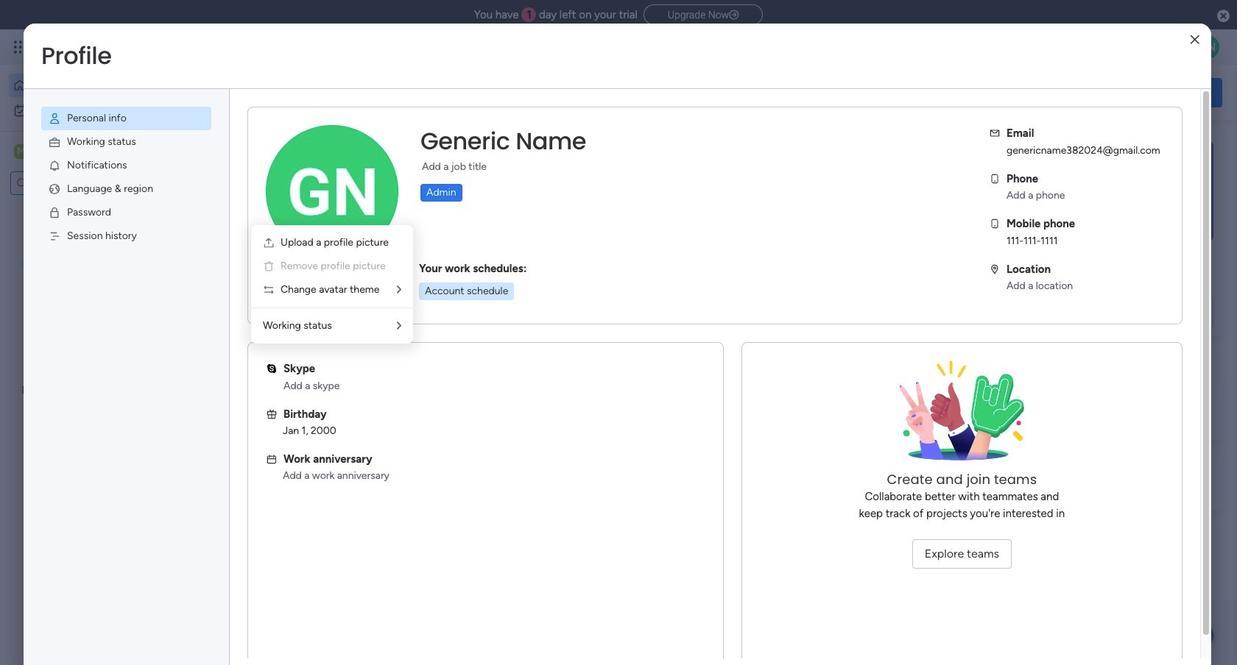 Task type: describe. For each thing, give the bounding box(es) containing it.
change avatar theme image
[[263, 284, 275, 296]]

close my workspaces image
[[228, 430, 245, 448]]

1 option from the top
[[9, 74, 179, 97]]

1 horizontal spatial workspace image
[[252, 474, 287, 509]]

component image
[[246, 322, 259, 335]]

templates image image
[[1015, 141, 1209, 242]]

getting started element
[[1002, 381, 1223, 440]]

quick search results list box
[[228, 167, 966, 362]]

list arrow image
[[397, 285, 401, 295]]

public board image for component image
[[246, 298, 262, 315]]

v2 user feedback image
[[1014, 84, 1025, 101]]

open update feed (inbox) image
[[228, 380, 245, 398]]

workspace selection element
[[14, 143, 123, 162]]

add to favorites image
[[439, 299, 454, 313]]

no teams image
[[889, 361, 1036, 471]]

menu menu
[[24, 89, 229, 266]]



Task type: locate. For each thing, give the bounding box(es) containing it.
working status image
[[48, 136, 61, 149]]

2 option from the top
[[9, 99, 179, 122]]

close recently visited image
[[228, 150, 245, 167]]

0 horizontal spatial workspace image
[[14, 144, 29, 160]]

select product image
[[13, 40, 28, 55]]

personal info image
[[48, 112, 61, 125]]

option
[[9, 74, 179, 97], [9, 99, 179, 122]]

public board image up component icon at the left of the page
[[489, 298, 506, 315]]

1 horizontal spatial public board image
[[489, 298, 506, 315]]

1 vertical spatial option
[[9, 99, 179, 122]]

v2 bolt switch image
[[1128, 84, 1137, 101]]

0 vertical spatial option
[[9, 74, 179, 97]]

generic name image
[[1196, 35, 1220, 59]]

clear search image
[[107, 176, 122, 191]]

dapulse rightstroke image
[[729, 10, 739, 21]]

dapulse close image
[[1218, 9, 1230, 24]]

language & region image
[[48, 183, 61, 196]]

list arrow image
[[397, 321, 401, 331]]

session history image
[[48, 230, 61, 243]]

0 horizontal spatial public board image
[[246, 298, 262, 315]]

0 vertical spatial workspace image
[[14, 144, 29, 160]]

None field
[[417, 126, 590, 157]]

close image
[[1191, 34, 1200, 45]]

password image
[[48, 206, 61, 219]]

option up personal info icon
[[9, 74, 179, 97]]

public board image for component icon at the left of the page
[[489, 298, 506, 315]]

option up workspace selection element
[[9, 99, 179, 122]]

notifications image
[[48, 159, 61, 172]]

public board image up component image
[[246, 298, 262, 315]]

2 public board image from the left
[[489, 298, 506, 315]]

workspace image
[[14, 144, 29, 160], [252, 474, 287, 509]]

menu
[[251, 225, 413, 344]]

1 vertical spatial workspace image
[[252, 474, 287, 509]]

menu item
[[41, 107, 211, 130], [41, 130, 211, 154], [41, 154, 211, 178], [41, 178, 211, 201], [41, 201, 211, 225], [41, 225, 211, 248], [263, 258, 401, 275]]

component image
[[489, 322, 503, 335]]

1 public board image from the left
[[246, 298, 262, 315]]

public board image
[[246, 298, 262, 315], [489, 298, 506, 315]]

Search in workspace field
[[31, 175, 105, 192]]



Task type: vqa. For each thing, say whether or not it's contained in the screenshot.
add to favorites image
yes



